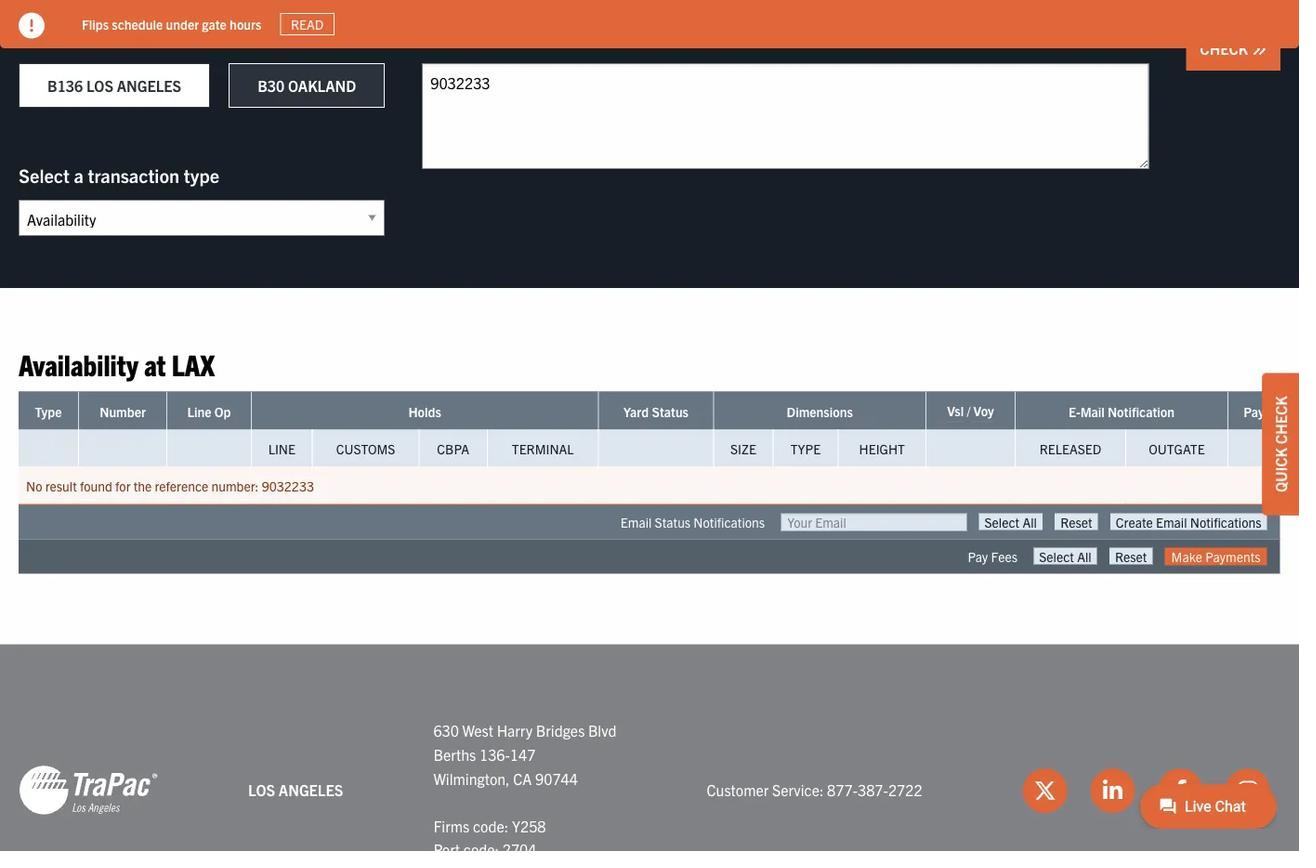 Task type: locate. For each thing, give the bounding box(es) containing it.
select
[[19, 27, 70, 50], [19, 164, 70, 187]]

customs
[[336, 441, 395, 457]]

1 vertical spatial status
[[655, 514, 691, 531]]

1 a from the top
[[74, 27, 84, 50]]

select left transaction
[[19, 164, 70, 187]]

select a terminal
[[19, 27, 155, 50]]

type
[[35, 403, 62, 420], [791, 441, 821, 457]]

op
[[214, 403, 231, 420]]

1 vertical spatial line
[[268, 441, 296, 457]]

1 horizontal spatial solid image
[[1252, 42, 1267, 57]]

0 vertical spatial pay
[[1244, 403, 1265, 420]]

check inside button
[[1200, 40, 1252, 58]]

enter
[[422, 27, 466, 50]]

0 horizontal spatial pay
[[968, 548, 988, 565]]

None button
[[979, 514, 1043, 531], [1055, 514, 1098, 531], [1111, 514, 1268, 531], [1034, 548, 1098, 565], [1110, 548, 1153, 565], [979, 514, 1043, 531], [1055, 514, 1098, 531], [1111, 514, 1268, 531], [1034, 548, 1098, 565], [1110, 548, 1153, 565]]

reference right enter on the top left
[[470, 27, 548, 50]]

1 horizontal spatial check
[[1272, 396, 1290, 444]]

line
[[187, 403, 211, 420], [268, 441, 296, 457]]

0 horizontal spatial solid image
[[19, 13, 45, 39]]

read
[[291, 16, 324, 33]]

type down 'dimensions'
[[791, 441, 821, 457]]

angeles
[[117, 77, 181, 95], [279, 781, 343, 800]]

west
[[463, 722, 494, 741]]

payments
[[1206, 548, 1261, 565]]

0 vertical spatial line
[[187, 403, 211, 420]]

a for terminal
[[74, 27, 84, 50]]

1 horizontal spatial pay
[[1244, 403, 1265, 420]]

1 vertical spatial select
[[19, 164, 70, 187]]

1 horizontal spatial line
[[268, 441, 296, 457]]

0 horizontal spatial check
[[1200, 40, 1252, 58]]

bridges
[[536, 722, 585, 741]]

630
[[434, 722, 459, 741]]

a left transaction
[[74, 164, 84, 187]]

0 horizontal spatial line
[[187, 403, 211, 420]]

quick check
[[1272, 396, 1290, 493]]

0 vertical spatial solid image
[[19, 13, 45, 39]]

0 vertical spatial check
[[1200, 40, 1252, 58]]

status
[[652, 403, 689, 420], [655, 514, 691, 531]]

0 horizontal spatial los
[[86, 77, 113, 95]]

size
[[731, 441, 757, 457]]

no result found for the reference number: 9032233
[[26, 478, 314, 494]]

0 vertical spatial reference
[[470, 27, 548, 50]]

vsl / voy
[[947, 402, 994, 419]]

firms code:  y258
[[434, 817, 546, 836]]

ca
[[513, 769, 532, 788]]

0 vertical spatial select
[[19, 27, 70, 50]]

a
[[74, 27, 84, 50], [74, 164, 84, 187]]

availability
[[19, 346, 138, 383]]

for
[[115, 478, 131, 494]]

147
[[510, 746, 536, 764]]

pay left quick check
[[1244, 403, 1265, 420]]

a left terminal
[[74, 27, 84, 50]]

1 horizontal spatial type
[[791, 441, 821, 457]]

wilmington,
[[434, 769, 510, 788]]

1 horizontal spatial angeles
[[279, 781, 343, 800]]

firms
[[434, 817, 470, 836]]

select a transaction type
[[19, 164, 219, 187]]

0 vertical spatial status
[[652, 403, 689, 420]]

availability at lax
[[19, 346, 215, 383]]

1 select from the top
[[19, 27, 70, 50]]

status for email
[[655, 514, 691, 531]]

customer
[[707, 781, 769, 800]]

1 vertical spatial check
[[1272, 396, 1290, 444]]

387-
[[858, 781, 889, 800]]

2 select from the top
[[19, 164, 70, 187]]

check
[[1200, 40, 1252, 58], [1272, 396, 1290, 444]]

pay for pay
[[1244, 403, 1265, 420]]

reference
[[470, 27, 548, 50], [155, 478, 209, 494]]

1 vertical spatial type
[[791, 441, 821, 457]]

quick
[[1272, 448, 1290, 493]]

make
[[1172, 548, 1203, 565]]

number
[[100, 403, 146, 420]]

voy
[[974, 402, 994, 419]]

select for select a terminal
[[19, 27, 70, 50]]

notifications
[[694, 514, 765, 531]]

e-mail notification
[[1069, 403, 1175, 420]]

under
[[166, 15, 199, 32]]

check button
[[1187, 27, 1281, 71]]

pay fees
[[968, 548, 1018, 565]]

2 a from the top
[[74, 164, 84, 187]]

footer
[[0, 645, 1300, 852]]

make payments
[[1172, 548, 1261, 565]]

line up 9032233
[[268, 441, 296, 457]]

solid image
[[19, 13, 45, 39], [1252, 42, 1267, 57]]

0 vertical spatial los
[[86, 77, 113, 95]]

customer service: 877-387-2722
[[707, 781, 923, 800]]

quick check link
[[1262, 373, 1300, 516]]

select for select a transaction type
[[19, 164, 70, 187]]

1 vertical spatial a
[[74, 164, 84, 187]]

877-
[[827, 781, 858, 800]]

holds
[[408, 403, 441, 420]]

pay left fees
[[968, 548, 988, 565]]

terminal
[[512, 441, 574, 457]]

e-
[[1069, 403, 1081, 420]]

status for yard
[[652, 403, 689, 420]]

pay for pay fees
[[968, 548, 988, 565]]

line left op
[[187, 403, 211, 420]]

status right email
[[655, 514, 691, 531]]

0 vertical spatial angeles
[[117, 77, 181, 95]]

1 vertical spatial los
[[248, 781, 275, 800]]

mail
[[1081, 403, 1105, 420]]

the
[[134, 478, 152, 494]]

reference right the
[[155, 478, 209, 494]]

1 vertical spatial solid image
[[1252, 42, 1267, 57]]

email
[[621, 514, 652, 531]]

released
[[1040, 441, 1102, 457]]

pay
[[1244, 403, 1265, 420], [968, 548, 988, 565]]

los
[[86, 77, 113, 95], [248, 781, 275, 800]]

vsl
[[947, 402, 964, 419]]

code:
[[473, 817, 509, 836]]

found
[[80, 478, 112, 494]]

1 horizontal spatial los
[[248, 781, 275, 800]]

type down availability
[[35, 403, 62, 420]]

1 vertical spatial angeles
[[279, 781, 343, 800]]

1 vertical spatial pay
[[968, 548, 988, 565]]

0 vertical spatial type
[[35, 403, 62, 420]]

select up b136
[[19, 27, 70, 50]]

number(s)
[[552, 27, 636, 50]]

flips
[[82, 15, 109, 32]]

0 vertical spatial a
[[74, 27, 84, 50]]

1 vertical spatial reference
[[155, 478, 209, 494]]

1 horizontal spatial reference
[[470, 27, 548, 50]]

0 horizontal spatial angeles
[[117, 77, 181, 95]]

email status notifications
[[621, 514, 765, 531]]

status right yard
[[652, 403, 689, 420]]



Task type: vqa. For each thing, say whether or not it's contained in the screenshot.
Firms code:  Y258 Port code:  2704
no



Task type: describe. For each thing, give the bounding box(es) containing it.
at
[[144, 346, 166, 383]]

make payments link
[[1165, 548, 1268, 566]]

lax
[[172, 346, 215, 383]]

90744
[[535, 769, 578, 788]]

enter reference number(s)
[[422, 27, 636, 50]]

b136 los angeles
[[47, 77, 181, 95]]

0 horizontal spatial reference
[[155, 478, 209, 494]]

read link
[[280, 13, 334, 36]]

berths
[[434, 746, 476, 764]]

line op
[[187, 403, 231, 420]]

service:
[[772, 781, 824, 800]]

solid image inside check button
[[1252, 42, 1267, 57]]

hours
[[230, 15, 262, 32]]

fees
[[991, 548, 1018, 565]]

harry
[[497, 722, 533, 741]]

cbpa
[[437, 441, 470, 457]]

outgate
[[1149, 441, 1205, 457]]

terminal
[[88, 27, 155, 50]]

b30
[[258, 77, 285, 95]]

type
[[184, 164, 219, 187]]

line for line
[[268, 441, 296, 457]]

angeles inside footer
[[279, 781, 343, 800]]

los inside footer
[[248, 781, 275, 800]]

/
[[967, 402, 971, 419]]

0 horizontal spatial type
[[35, 403, 62, 420]]

y258
[[512, 817, 546, 836]]

9032233
[[262, 478, 314, 494]]

Enter reference number(s) text field
[[422, 64, 1149, 170]]

schedule
[[112, 15, 163, 32]]

transaction
[[88, 164, 180, 187]]

a for transaction
[[74, 164, 84, 187]]

result
[[45, 478, 77, 494]]

dimensions
[[787, 403, 853, 420]]

630 west harry bridges blvd berths 136-147 wilmington, ca 90744
[[434, 722, 617, 788]]

Your Email email field
[[781, 514, 967, 532]]

height
[[860, 441, 905, 457]]

line for line op
[[187, 403, 211, 420]]

b136
[[47, 77, 83, 95]]

b30 oakland
[[258, 77, 356, 95]]

footer containing 630 west harry bridges blvd
[[0, 645, 1300, 852]]

los angeles
[[248, 781, 343, 800]]

136-
[[480, 746, 510, 764]]

flips schedule under gate hours
[[82, 15, 262, 32]]

oakland
[[288, 77, 356, 95]]

blvd
[[588, 722, 617, 741]]

yard
[[624, 403, 649, 420]]

notification
[[1108, 403, 1175, 420]]

no
[[26, 478, 42, 494]]

2722
[[889, 781, 923, 800]]

number:
[[212, 478, 259, 494]]

los angeles image
[[19, 765, 158, 817]]

gate
[[202, 15, 227, 32]]

yard status
[[624, 403, 689, 420]]



